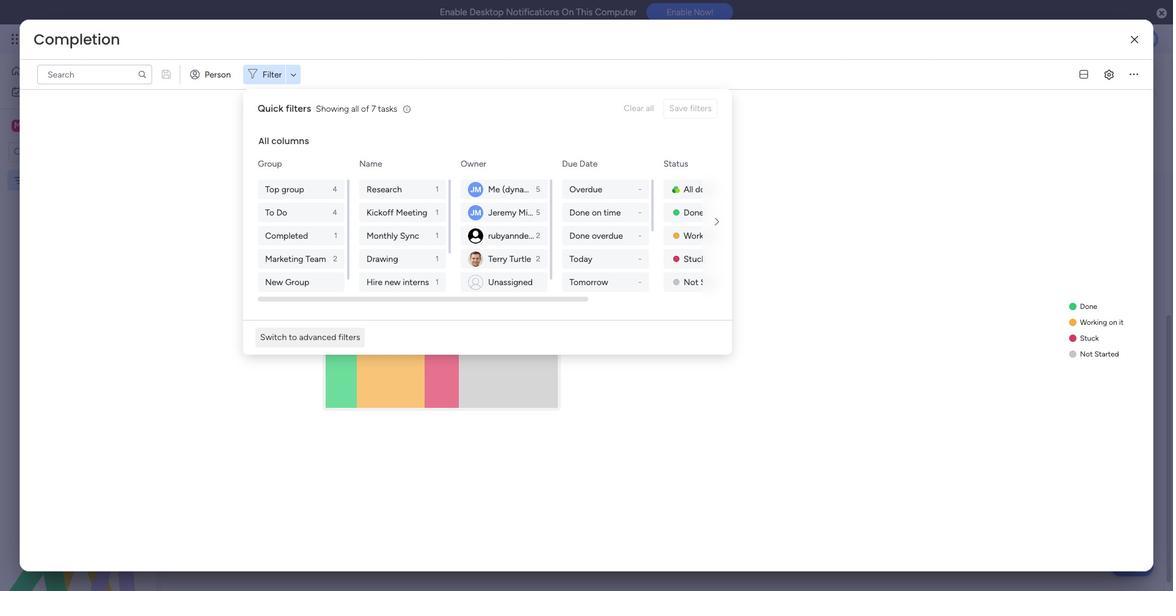 Task type: locate. For each thing, give the bounding box(es) containing it.
0 vertical spatial not
[[684, 277, 699, 288]]

filters inside button
[[338, 332, 360, 343]]

4 right group
[[333, 185, 337, 194]]

1 vertical spatial working on it
[[1080, 318, 1124, 327]]

1 vertical spatial not started
[[1080, 350, 1119, 359]]

jeremy miller
[[488, 207, 539, 218]]

filter button
[[243, 65, 301, 84]]

Completion field
[[31, 29, 123, 49]]

all for all done labels
[[684, 184, 693, 195]]

2 - from the top
[[638, 208, 642, 217]]

0 horizontal spatial on
[[592, 207, 602, 218]]

3 - from the top
[[638, 232, 642, 240]]

on inside due date group
[[592, 207, 602, 218]]

1 vertical spatial it
[[1119, 318, 1124, 327]]

1 horizontal spatial stuck
[[1080, 334, 1099, 343]]

1 horizontal spatial not started
[[1080, 350, 1119, 359]]

table inside table button
[[448, 68, 468, 78]]

1 vertical spatial filters
[[338, 332, 360, 343]]

1 horizontal spatial it
[[1119, 318, 1124, 327]]

dapulse x slim image
[[1131, 35, 1138, 44]]

started inside the status group
[[701, 277, 729, 288]]

group group
[[258, 180, 347, 292]]

0 vertical spatial 5
[[536, 185, 540, 194]]

jeremy miller image
[[1139, 29, 1159, 49], [468, 182, 483, 197], [468, 205, 483, 220]]

new
[[385, 277, 401, 288]]

2 vertical spatial on
[[1109, 318, 1118, 327]]

kickoff
[[367, 207, 394, 218]]

management inside project management 'list box'
[[58, 175, 109, 185]]

0 horizontal spatial not started
[[684, 277, 729, 288]]

due
[[562, 159, 577, 169]]

0 vertical spatial not started
[[684, 277, 729, 288]]

1 right meeting
[[436, 208, 439, 217]]

1 horizontal spatial not
[[1080, 350, 1093, 359]]

0 horizontal spatial enable
[[440, 7, 467, 18]]

0 horizontal spatial filters
[[286, 103, 311, 114]]

jeremy miller image right dapulse x slim image
[[1139, 29, 1159, 49]]

group up top
[[258, 159, 282, 169]]

5
[[536, 185, 540, 194], [536, 208, 540, 217]]

project up angle down icon
[[189, 64, 238, 84]]

2 down miller
[[536, 232, 540, 240]]

filters right advanced
[[338, 332, 360, 343]]

project management
[[189, 64, 339, 84], [29, 175, 109, 185]]

management inside project management field
[[241, 64, 339, 84]]

2 horizontal spatial on
[[1109, 318, 1118, 327]]

enable for enable now!
[[667, 7, 692, 17]]

0 horizontal spatial management
[[58, 175, 109, 185]]

table button
[[423, 64, 482, 83]]

1 horizontal spatial on
[[717, 231, 727, 241]]

5 - from the top
[[638, 278, 642, 287]]

0 vertical spatial main
[[373, 68, 392, 78]]

all columns dialog
[[243, 89, 897, 408]]

working on it
[[684, 231, 735, 241], [1080, 318, 1124, 327]]

management up add
[[241, 64, 339, 84]]

None search field
[[37, 65, 152, 84]]

14.3%
[[587, 316, 650, 345]]

main table
[[373, 68, 414, 78]]

5 for jeremy miller
[[536, 208, 540, 217]]

workspace
[[52, 120, 100, 131]]

0 horizontal spatial working
[[684, 231, 715, 241]]

0 horizontal spatial main
[[28, 120, 50, 131]]

- for overdue
[[638, 185, 642, 194]]

0 horizontal spatial it
[[729, 231, 735, 241]]

1 horizontal spatial work
[[99, 32, 121, 46]]

0 horizontal spatial working on it
[[684, 231, 735, 241]]

main right workspace image
[[28, 120, 50, 131]]

all inside the status group
[[684, 184, 693, 195]]

table left files gallery
[[448, 68, 468, 78]]

0 horizontal spatial stuck
[[684, 254, 706, 264]]

0 horizontal spatial table
[[394, 68, 414, 78]]

of
[[361, 104, 369, 114]]

1 left the terry turtle image at the top left
[[436, 255, 439, 263]]

1 for drawing
[[436, 255, 439, 263]]

main for main table
[[373, 68, 392, 78]]

1 horizontal spatial started
[[1095, 350, 1119, 359]]

jeremy miller image left the me
[[468, 182, 483, 197]]

search image
[[137, 70, 147, 79]]

working
[[684, 231, 715, 241], [1080, 318, 1107, 327]]

0 vertical spatial on
[[592, 207, 602, 218]]

4 for to do
[[333, 208, 337, 217]]

jeremy
[[488, 207, 517, 218]]

notifications
[[506, 7, 560, 18]]

1 left "monthly" at top left
[[334, 232, 337, 240]]

- for today
[[638, 255, 642, 263]]

kickoff meeting
[[367, 207, 427, 218]]

1 right the interns
[[436, 278, 439, 287]]

group right new
[[285, 277, 309, 288]]

rubyanndersson@gmail.com image
[[468, 228, 483, 244]]

0 vertical spatial jeremy miller image
[[1139, 29, 1159, 49]]

main inside the 'workspace selection' "element"
[[28, 120, 50, 131]]

0 vertical spatial group
[[258, 159, 282, 169]]

main inside button
[[373, 68, 392, 78]]

management
[[241, 64, 339, 84], [58, 175, 109, 185]]

1 horizontal spatial project
[[189, 64, 238, 84]]

interns
[[403, 277, 429, 288]]

enable left desktop
[[440, 7, 467, 18]]

all left done
[[684, 184, 693, 195]]

(dynamic)
[[502, 184, 541, 195]]

1 vertical spatial work
[[42, 86, 61, 97]]

project management up quick
[[189, 64, 339, 84]]

2 for owner
[[536, 255, 540, 263]]

1 horizontal spatial all
[[684, 184, 693, 195]]

1 horizontal spatial management
[[241, 64, 339, 84]]

jeremy miller image up rubyanndersson@gmail.com image
[[468, 205, 483, 220]]

2 right team
[[333, 255, 337, 263]]

main
[[373, 68, 392, 78], [28, 120, 50, 131]]

top
[[265, 184, 279, 195]]

filter board by person image
[[393, 100, 412, 112]]

0 horizontal spatial project management
[[29, 175, 109, 185]]

to
[[289, 332, 297, 343]]

all up day.gif
[[258, 135, 269, 147]]

2 table from the left
[[448, 68, 468, 78]]

add widget button
[[256, 96, 329, 115]]

work
[[99, 32, 121, 46], [42, 86, 61, 97]]

m
[[14, 120, 21, 131]]

1 vertical spatial group
[[285, 277, 309, 288]]

Search field
[[350, 97, 386, 114]]

0 horizontal spatial not
[[684, 277, 699, 288]]

1 horizontal spatial group
[[285, 277, 309, 288]]

1 horizontal spatial enable
[[667, 7, 692, 17]]

main content
[[162, 0, 1173, 592]]

hire new interns
[[367, 277, 429, 288]]

1 right /
[[1121, 68, 1125, 78]]

1 vertical spatial on
[[717, 231, 727, 241]]

not inside the status group
[[684, 277, 699, 288]]

1 vertical spatial project management
[[29, 175, 109, 185]]

1 4 from the top
[[333, 185, 337, 194]]

home
[[27, 65, 50, 76]]

main up search field
[[373, 68, 392, 78]]

1 vertical spatial all
[[684, 184, 693, 195]]

1 vertical spatial main
[[28, 120, 50, 131]]

4 for top group
[[333, 185, 337, 194]]

4
[[333, 185, 337, 194], [333, 208, 337, 217]]

started
[[701, 277, 729, 288], [1095, 350, 1119, 359]]

files down a
[[211, 178, 229, 188]]

project inside project management field
[[189, 64, 238, 84]]

gallery
[[231, 178, 256, 188]]

1 vertical spatial working
[[1080, 318, 1107, 327]]

main for main workspace
[[28, 120, 50, 131]]

0 horizontal spatial files
[[211, 178, 229, 188]]

help button
[[1111, 557, 1154, 577]]

work for my
[[42, 86, 61, 97]]

7
[[371, 104, 376, 114]]

enable inside enable now! button
[[667, 7, 692, 17]]

4 - from the top
[[638, 255, 642, 263]]

1 right sync
[[436, 232, 439, 240]]

on
[[592, 207, 602, 218], [717, 231, 727, 241], [1109, 318, 1118, 327]]

0 vertical spatial it
[[729, 231, 735, 241]]

0 horizontal spatial all
[[258, 135, 269, 147]]

0 vertical spatial project management
[[189, 64, 339, 84]]

1 vertical spatial project
[[29, 175, 56, 185]]

0 horizontal spatial started
[[701, 277, 729, 288]]

work right my
[[42, 86, 61, 97]]

1 horizontal spatial main
[[373, 68, 392, 78]]

1 for monthly sync
[[436, 232, 439, 240]]

0 vertical spatial management
[[241, 64, 339, 84]]

on inside the status group
[[717, 231, 727, 241]]

done overdue
[[569, 231, 623, 241]]

terry turtle image
[[468, 251, 483, 267]]

day.gif
[[252, 162, 278, 172]]

1 horizontal spatial working on it
[[1080, 318, 1124, 327]]

invite / 1
[[1093, 68, 1125, 78]]

my work option
[[7, 82, 148, 101]]

2 4 from the top
[[333, 208, 337, 217]]

Search in workspace field
[[26, 145, 102, 159]]

2 5 from the top
[[536, 208, 540, 217]]

0 vertical spatial started
[[701, 277, 729, 288]]

0 vertical spatial working on it
[[684, 231, 735, 241]]

Filter dashboard by text search field
[[37, 65, 152, 84]]

Project Management field
[[186, 64, 342, 85]]

quick
[[258, 103, 283, 114]]

1 vertical spatial management
[[58, 175, 109, 185]]

1
[[1121, 68, 1125, 78], [436, 185, 439, 194], [436, 208, 439, 217], [334, 232, 337, 240], [436, 232, 439, 240], [436, 255, 439, 263], [436, 278, 439, 287]]

project management inside project management field
[[189, 64, 339, 84]]

2 inside group group
[[333, 255, 337, 263]]

1 vertical spatial files
[[211, 178, 229, 188]]

enable now! button
[[647, 3, 734, 22]]

0 vertical spatial all
[[258, 135, 269, 147]]

select product image
[[11, 33, 23, 45]]

table up filter board by person "image"
[[394, 68, 414, 78]]

it inside the status group
[[729, 231, 735, 241]]

0 horizontal spatial project
[[29, 175, 56, 185]]

project down search in workspace field
[[29, 175, 56, 185]]

5 for me (dynamic)
[[536, 185, 540, 194]]

1 for kickoff meeting
[[436, 208, 439, 217]]

now!
[[694, 7, 713, 17]]

home option
[[7, 61, 148, 81]]

2
[[536, 232, 540, 240], [333, 255, 337, 263], [536, 255, 540, 263]]

1 vertical spatial 4
[[333, 208, 337, 217]]

to
[[265, 207, 274, 218]]

4 left kickoff
[[333, 208, 337, 217]]

filters right quick
[[286, 103, 311, 114]]

project
[[189, 64, 238, 84], [29, 175, 56, 185]]

management down search in workspace field
[[58, 175, 109, 185]]

project management down search in workspace field
[[29, 175, 109, 185]]

0 vertical spatial stuck
[[684, 254, 706, 264]]

switch to advanced filters button
[[255, 328, 365, 348]]

marketing
[[265, 254, 303, 264]]

work inside option
[[42, 86, 61, 97]]

option
[[0, 169, 156, 171]]

1 inside group group
[[334, 232, 337, 240]]

0 vertical spatial project
[[189, 64, 238, 84]]

work right "monday"
[[99, 32, 121, 46]]

done
[[569, 207, 590, 218], [684, 207, 704, 218], [569, 231, 590, 241], [1080, 302, 1098, 311], [656, 316, 714, 345]]

1 table from the left
[[394, 68, 414, 78]]

1 vertical spatial started
[[1095, 350, 1119, 359]]

1 horizontal spatial files
[[492, 68, 509, 78]]

1 vertical spatial 5
[[536, 208, 540, 217]]

4 image
[[992, 25, 1003, 39]]

help
[[1121, 561, 1143, 573]]

1 - from the top
[[638, 185, 642, 194]]

1 horizontal spatial table
[[448, 68, 468, 78]]

0 horizontal spatial group
[[258, 159, 282, 169]]

1 vertical spatial jeremy miller image
[[468, 182, 483, 197]]

0 vertical spatial working
[[684, 231, 715, 241]]

lottie animation element
[[0, 468, 156, 592]]

0 vertical spatial files
[[492, 68, 509, 78]]

labels
[[717, 184, 739, 195]]

files gallery button
[[482, 64, 547, 83]]

1 5 from the top
[[536, 185, 540, 194]]

0 horizontal spatial work
[[42, 86, 61, 97]]

0 vertical spatial work
[[99, 32, 121, 46]]

5 up miller
[[536, 185, 540, 194]]

enable left "now!"
[[667, 7, 692, 17]]

group
[[281, 184, 304, 195]]

date
[[580, 159, 598, 169]]

files left gallery
[[492, 68, 509, 78]]

-
[[638, 185, 642, 194], [638, 208, 642, 217], [638, 232, 642, 240], [638, 255, 642, 263], [638, 278, 642, 287]]

jeremy miller image for me (dynamic)
[[468, 182, 483, 197]]

1 horizontal spatial project management
[[189, 64, 339, 84]]

2 vertical spatial jeremy miller image
[[468, 205, 483, 220]]

2 right turtle
[[536, 255, 540, 263]]

2 for group
[[333, 255, 337, 263]]

1 horizontal spatial filters
[[338, 332, 360, 343]]

0 vertical spatial 4
[[333, 185, 337, 194]]

team
[[305, 254, 326, 264]]

5 down "(dynamic)"
[[536, 208, 540, 217]]

1 right "research"
[[436, 185, 439, 194]]



Task type: describe. For each thing, give the bounding box(es) containing it.
meeting
[[396, 207, 427, 218]]

1 horizontal spatial working
[[1080, 318, 1107, 327]]

table inside main table button
[[394, 68, 414, 78]]

new
[[265, 277, 283, 288]]

workspace selection element
[[12, 119, 102, 134]]

overdue
[[592, 231, 623, 241]]

work for monday
[[99, 32, 121, 46]]

lottie animation image
[[0, 468, 156, 592]]

my work link
[[7, 82, 148, 101]]

files gallery button
[[199, 177, 260, 190]]

home link
[[7, 61, 148, 81]]

status group
[[664, 180, 753, 292]]

project management inside project management 'list box'
[[29, 175, 109, 185]]

sync
[[400, 231, 419, 241]]

marketing team
[[265, 254, 326, 264]]

workspace image
[[12, 119, 24, 133]]

group inside group
[[285, 277, 309, 288]]

1 vertical spatial not
[[1080, 350, 1093, 359]]

terry turtle
[[488, 254, 531, 264]]

main table button
[[355, 64, 423, 83]]

computer
[[595, 7, 637, 18]]

widget
[[297, 100, 323, 111]]

have a good day.gif files gallery
[[202, 162, 278, 188]]

columns
[[271, 135, 309, 147]]

quick filters showing all of 7 tasks
[[258, 103, 397, 114]]

do
[[276, 207, 287, 218]]

new group
[[265, 277, 309, 288]]

jeremy miller image for jeremy miller
[[468, 205, 483, 220]]

main workspace
[[28, 120, 100, 131]]

monthly sync
[[367, 231, 419, 241]]

this
[[576, 7, 593, 18]]

to do
[[265, 207, 287, 218]]

dapulse close image
[[1157, 7, 1167, 20]]

0 vertical spatial filters
[[286, 103, 311, 114]]

project management list box
[[0, 167, 156, 355]]

my
[[28, 86, 40, 97]]

stuck inside the status group
[[684, 254, 706, 264]]

done inside the status group
[[684, 207, 704, 218]]

my work
[[28, 86, 61, 97]]

drawing
[[367, 254, 398, 264]]

- for done on time
[[638, 208, 642, 217]]

add
[[279, 100, 295, 111]]

status
[[664, 159, 688, 169]]

v2 split view image
[[1080, 70, 1088, 79]]

name group
[[359, 180, 448, 339]]

miller
[[519, 207, 539, 218]]

invite / 1 button
[[1070, 64, 1131, 83]]

invite
[[1093, 68, 1114, 78]]

hire
[[367, 277, 383, 288]]

- for done overdue
[[638, 232, 642, 240]]

research
[[367, 184, 402, 195]]

due date group
[[562, 180, 651, 408]]

1 for research
[[436, 185, 439, 194]]

files inside have a good day.gif files gallery
[[211, 178, 229, 188]]

1 vertical spatial stuck
[[1080, 334, 1099, 343]]

filter
[[263, 69, 282, 80]]

management
[[123, 32, 190, 46]]

enable desktop notifications on this computer
[[440, 7, 637, 18]]

files gallery
[[492, 68, 538, 78]]

- for tomorrow
[[638, 278, 642, 287]]

arrow down image
[[286, 67, 301, 82]]

today
[[569, 254, 592, 264]]

a
[[224, 162, 228, 172]]

monday
[[54, 32, 96, 46]]

working inside the status group
[[684, 231, 715, 241]]

me (dynamic)
[[488, 184, 541, 195]]

terry
[[488, 254, 507, 264]]

files inside button
[[492, 68, 509, 78]]

person
[[205, 69, 231, 80]]

all columns
[[258, 135, 309, 147]]

done
[[695, 184, 715, 195]]

main content containing have a good day.gif
[[162, 0, 1173, 592]]

14.3% done
[[587, 316, 714, 345]]

enable now!
[[667, 7, 713, 17]]

all done labels
[[684, 184, 739, 195]]

project inside project management 'list box'
[[29, 175, 56, 185]]

more dots image
[[1130, 70, 1138, 79]]

all for all columns
[[258, 135, 269, 147]]

1 inside 'button'
[[1121, 68, 1125, 78]]

switch to advanced filters
[[260, 332, 360, 343]]

monday work management
[[54, 32, 190, 46]]

1 for hire new interns
[[436, 278, 439, 287]]

showing
[[316, 104, 349, 114]]

have
[[202, 162, 222, 172]]

/
[[1116, 68, 1119, 78]]

monthly
[[367, 231, 398, 241]]

overdue
[[569, 184, 602, 195]]

due date
[[562, 159, 598, 169]]

not started inside the status group
[[684, 277, 729, 288]]

add widget
[[279, 100, 323, 111]]

top group
[[265, 184, 304, 195]]

tomorrow
[[569, 277, 608, 288]]

time
[[604, 207, 621, 218]]

me
[[488, 184, 500, 195]]

1 for completed
[[334, 232, 337, 240]]

desktop
[[470, 7, 504, 18]]

turtle
[[509, 254, 531, 264]]

gallery
[[511, 68, 538, 78]]

done on time
[[569, 207, 621, 218]]

angle down image
[[237, 101, 242, 110]]

switch
[[260, 332, 287, 343]]

owner
[[461, 159, 486, 169]]

name
[[359, 159, 382, 169]]

all
[[351, 104, 359, 114]]

enable for enable desktop notifications on this computer
[[440, 7, 467, 18]]

tasks
[[378, 104, 397, 114]]

working on it inside the status group
[[684, 231, 735, 241]]

advanced
[[299, 332, 336, 343]]

owner group
[[461, 180, 550, 292]]

v2 search image
[[341, 99, 350, 113]]

completion
[[34, 29, 120, 49]]

person button
[[185, 65, 238, 84]]

on
[[562, 7, 574, 18]]



Task type: vqa. For each thing, say whether or not it's contained in the screenshot.
the topmost the Main
yes



